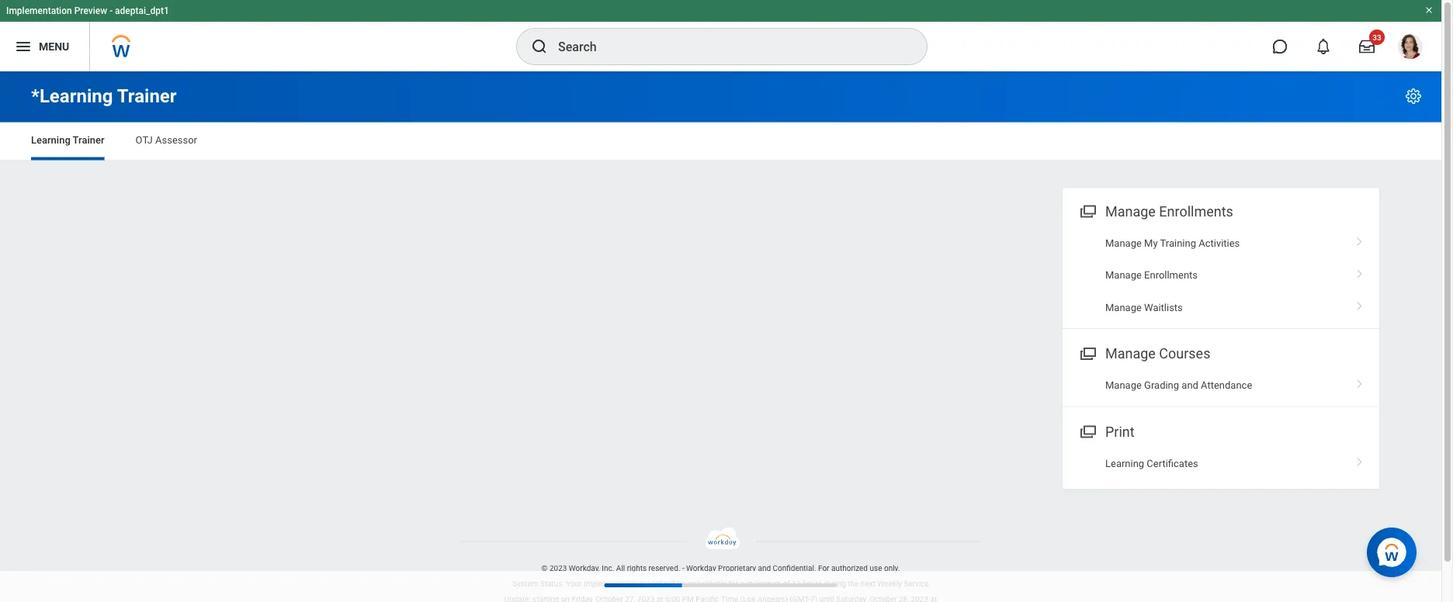 Task type: describe. For each thing, give the bounding box(es) containing it.
rights
[[627, 564, 647, 573]]

pm
[[682, 595, 694, 602]]

footer containing © 2023 workday, inc. all rights reserved. - workday proprietary and confidential. for authorized use only. system status: your implementation tenant will be unavailable for a maximum of 12 hours during the next weekly service update; starting on friday, october 27, 2023 at 6:00 pm pacific time (los angeles) (gmt-7) until saturday, october 28, 2023 a
[[0, 527, 1441, 602]]

(los
[[740, 595, 755, 602]]

1 manage enrollments from the top
[[1105, 203, 1233, 220]]

otj assessor
[[136, 134, 197, 146]]

menu group image for manage courses
[[1077, 342, 1098, 363]]

learning trainer
[[31, 134, 104, 146]]

for
[[729, 580, 738, 589]]

enrollments inside list
[[1144, 269, 1198, 281]]

©
[[541, 564, 548, 573]]

at
[[657, 595, 663, 602]]

use
[[870, 564, 882, 573]]

all
[[616, 564, 625, 573]]

*learning trainer main content
[[0, 71, 1441, 503]]

chevron right image for manage enrollments
[[1350, 264, 1370, 279]]

update;
[[504, 595, 531, 602]]

learning certificates
[[1105, 458, 1198, 469]]

menu banner
[[0, 0, 1441, 71]]

preview
[[74, 5, 107, 16]]

menu group image
[[1077, 200, 1098, 221]]

authorized
[[831, 564, 868, 573]]

manage waitlists
[[1105, 302, 1183, 313]]

status:
[[540, 580, 564, 589]]

during
[[824, 580, 846, 589]]

tab list inside *learning trainer main content
[[16, 123, 1426, 160]]

implementation preview -   adeptai_dpt1
[[6, 5, 169, 16]]

justify image
[[14, 37, 33, 56]]

2 october from the left
[[869, 595, 897, 602]]

grading
[[1144, 380, 1179, 391]]

menu button
[[0, 22, 89, 71]]

on
[[561, 595, 570, 602]]

for
[[818, 564, 829, 573]]

Search Workday  search field
[[558, 29, 895, 64]]

activities
[[1199, 237, 1240, 249]]

a
[[740, 580, 744, 589]]

33 button
[[1350, 29, 1385, 64]]

otj
[[136, 134, 153, 146]]

manage for manage waitlists link
[[1105, 302, 1142, 313]]

notifications large image
[[1316, 39, 1331, 54]]

next
[[861, 580, 875, 589]]

angeles)
[[757, 595, 788, 602]]

configure this page image
[[1404, 87, 1423, 106]]

implementation inside the © 2023 workday, inc. all rights reserved. - workday proprietary and confidential. for authorized use only. system status: your implementation tenant will be unavailable for a maximum of 12 hours during the next weekly service update; starting on friday, october 27, 2023 at 6:00 pm pacific time (los angeles) (gmt-7) until saturday, october 28, 2023 a
[[584, 580, 638, 589]]

reserved.
[[649, 564, 680, 573]]

manage my training activities
[[1105, 237, 1240, 249]]

learning for learning trainer
[[31, 134, 70, 146]]

implementation inside menu 'banner'
[[6, 5, 72, 16]]

adeptai_dpt1
[[115, 5, 169, 16]]

profile logan mcneil image
[[1398, 34, 1423, 62]]

attendance
[[1201, 380, 1252, 391]]

trainer for learning trainer
[[73, 134, 104, 146]]

service
[[904, 580, 929, 589]]

the
[[848, 580, 859, 589]]

manage for "manage grading and attendance" link
[[1105, 380, 1142, 391]]

trainer for *learning trainer
[[117, 85, 177, 107]]

*learning
[[31, 85, 113, 107]]

assessor
[[155, 134, 197, 146]]

list inside *learning trainer main content
[[1063, 227, 1379, 324]]

workday,
[[569, 564, 600, 573]]

chevron right image for manage grading and attendance
[[1350, 374, 1370, 390]]

inc.
[[602, 564, 614, 573]]

and inside *learning trainer main content
[[1182, 380, 1198, 391]]

learning certificates link
[[1063, 447, 1379, 480]]

certificates
[[1147, 458, 1198, 469]]

workday
[[686, 564, 716, 573]]

weekly
[[877, 580, 902, 589]]

only.
[[884, 564, 900, 573]]



Task type: locate. For each thing, give the bounding box(es) containing it.
0 vertical spatial and
[[1182, 380, 1198, 391]]

footer
[[0, 527, 1441, 602]]

0 vertical spatial menu group image
[[1077, 342, 1098, 363]]

menu group image for print
[[1077, 420, 1098, 441]]

learning inside tab list
[[31, 134, 70, 146]]

1 vertical spatial trainer
[[73, 134, 104, 146]]

trainer
[[117, 85, 177, 107], [73, 134, 104, 146]]

system
[[512, 580, 538, 589]]

28,
[[899, 595, 909, 602]]

manage left grading at the bottom right
[[1105, 380, 1142, 391]]

maximum
[[746, 580, 781, 589]]

1 vertical spatial -
[[682, 564, 684, 573]]

print
[[1105, 424, 1135, 440]]

learning down *learning
[[31, 134, 70, 146]]

0 vertical spatial trainer
[[117, 85, 177, 107]]

1 horizontal spatial trainer
[[117, 85, 177, 107]]

2023 left at
[[637, 595, 655, 602]]

0 vertical spatial -
[[110, 5, 113, 16]]

3 manage from the top
[[1105, 269, 1142, 281]]

my
[[1144, 237, 1158, 249]]

list
[[1063, 227, 1379, 324]]

33
[[1373, 33, 1381, 42]]

manage grading and attendance link
[[1063, 369, 1379, 402]]

7)
[[810, 595, 817, 602]]

implementation down inc.
[[584, 580, 638, 589]]

manage enrollments
[[1105, 203, 1233, 220], [1105, 269, 1198, 281]]

manage left my
[[1105, 237, 1142, 249]]

6:00
[[665, 595, 680, 602]]

menu
[[39, 40, 69, 53]]

of
[[783, 580, 790, 589]]

trainer inside tab list
[[73, 134, 104, 146]]

1 horizontal spatial 2023
[[637, 595, 655, 602]]

0 horizontal spatial implementation
[[6, 5, 72, 16]]

0 horizontal spatial october
[[596, 595, 623, 602]]

0 vertical spatial implementation
[[6, 5, 72, 16]]

2 horizontal spatial 2023
[[911, 595, 928, 602]]

chevron right image inside manage my training activities link
[[1350, 232, 1370, 247]]

0 vertical spatial manage enrollments
[[1105, 203, 1233, 220]]

implementation up menu dropdown button
[[6, 5, 72, 16]]

1 vertical spatial and
[[758, 564, 771, 573]]

and inside the © 2023 workday, inc. all rights reserved. - workday proprietary and confidential. for authorized use only. system status: your implementation tenant will be unavailable for a maximum of 12 hours during the next weekly service update; starting on friday, october 27, 2023 at 6:00 pm pacific time (los angeles) (gmt-7) until saturday, october 28, 2023 a
[[758, 564, 771, 573]]

3 chevron right image from the top
[[1350, 296, 1370, 312]]

2 chevron right image from the top
[[1350, 264, 1370, 279]]

5 manage from the top
[[1105, 346, 1156, 362]]

october down weekly
[[869, 595, 897, 602]]

4 chevron right image from the top
[[1350, 374, 1370, 390]]

27,
[[625, 595, 635, 602]]

manage enrollments down my
[[1105, 269, 1198, 281]]

chevron right image for manage waitlists
[[1350, 296, 1370, 312]]

tab list
[[16, 123, 1426, 160]]

enrollments up 'training'
[[1159, 203, 1233, 220]]

manage enrollments link
[[1063, 259, 1379, 291]]

-
[[110, 5, 113, 16], [682, 564, 684, 573]]

2 menu group image from the top
[[1077, 420, 1098, 441]]

october
[[596, 595, 623, 602], [869, 595, 897, 602]]

2023 right ©
[[549, 564, 567, 573]]

friday,
[[572, 595, 594, 602]]

close environment banner image
[[1424, 5, 1434, 15]]

and up maximum
[[758, 564, 771, 573]]

hours
[[803, 580, 822, 589]]

- right preview
[[110, 5, 113, 16]]

chevron right image inside manage waitlists link
[[1350, 296, 1370, 312]]

1 manage from the top
[[1105, 203, 1156, 220]]

enrollments
[[1159, 203, 1233, 220], [1144, 269, 1198, 281]]

unavailable
[[688, 580, 727, 589]]

menu group image
[[1077, 342, 1098, 363], [1077, 420, 1098, 441]]

learning
[[31, 134, 70, 146], [1105, 458, 1144, 469]]

training
[[1160, 237, 1196, 249]]

manage left waitlists
[[1105, 302, 1142, 313]]

- up be
[[682, 564, 684, 573]]

implementation
[[6, 5, 72, 16], [584, 580, 638, 589]]

0 horizontal spatial -
[[110, 5, 113, 16]]

trainer up otj
[[117, 85, 177, 107]]

1 vertical spatial implementation
[[584, 580, 638, 589]]

until
[[819, 595, 834, 602]]

- inside the © 2023 workday, inc. all rights reserved. - workday proprietary and confidential. for authorized use only. system status: your implementation tenant will be unavailable for a maximum of 12 hours during the next weekly service update; starting on friday, october 27, 2023 at 6:00 pm pacific time (los angeles) (gmt-7) until saturday, october 28, 2023 a
[[682, 564, 684, 573]]

1 horizontal spatial -
[[682, 564, 684, 573]]

list containing manage my training activities
[[1063, 227, 1379, 324]]

tenant
[[640, 580, 662, 589]]

manage up my
[[1105, 203, 1156, 220]]

chevron right image for manage my training activities
[[1350, 232, 1370, 247]]

manage for manage my training activities link
[[1105, 237, 1142, 249]]

- inside menu 'banner'
[[110, 5, 113, 16]]

manage waitlists link
[[1063, 291, 1379, 324]]

1 menu group image from the top
[[1077, 342, 1098, 363]]

and right grading at the bottom right
[[1182, 380, 1198, 391]]

2 manage from the top
[[1105, 237, 1142, 249]]

6 manage from the top
[[1105, 380, 1142, 391]]

1 october from the left
[[596, 595, 623, 602]]

menu group image left print
[[1077, 420, 1098, 441]]

chevron right image
[[1350, 452, 1370, 468]]

© 2023 workday, inc. all rights reserved. - workday proprietary and confidential. for authorized use only. system status: your implementation tenant will be unavailable for a maximum of 12 hours during the next weekly service update; starting on friday, october 27, 2023 at 6:00 pm pacific time (los angeles) (gmt-7) until saturday, october 28, 2023 a
[[504, 564, 937, 602]]

october left 27,
[[596, 595, 623, 602]]

1 horizontal spatial and
[[1182, 380, 1198, 391]]

trainer down *learning trainer
[[73, 134, 104, 146]]

menu group image left 'manage courses'
[[1077, 342, 1098, 363]]

0 horizontal spatial learning
[[31, 134, 70, 146]]

saturday,
[[836, 595, 868, 602]]

manage courses
[[1105, 346, 1210, 362]]

1 vertical spatial menu group image
[[1077, 420, 1098, 441]]

starting
[[533, 595, 559, 602]]

learning for learning certificates
[[1105, 458, 1144, 469]]

1 chevron right image from the top
[[1350, 232, 1370, 247]]

confidential.
[[773, 564, 816, 573]]

chevron right image inside manage enrollments link
[[1350, 264, 1370, 279]]

0 horizontal spatial trainer
[[73, 134, 104, 146]]

(gmt-
[[790, 595, 810, 602]]

*learning trainer
[[31, 85, 177, 107]]

manage up grading at the bottom right
[[1105, 346, 1156, 362]]

learning down print
[[1105, 458, 1144, 469]]

pacific
[[696, 595, 719, 602]]

12
[[792, 580, 801, 589]]

chevron right image
[[1350, 232, 1370, 247], [1350, 264, 1370, 279], [1350, 296, 1370, 312], [1350, 374, 1370, 390]]

search image
[[530, 37, 549, 56]]

will
[[664, 580, 675, 589]]

waitlists
[[1144, 302, 1183, 313]]

courses
[[1159, 346, 1210, 362]]

0 horizontal spatial 2023
[[549, 564, 567, 573]]

be
[[677, 580, 686, 589]]

2 manage enrollments from the top
[[1105, 269, 1198, 281]]

4 manage from the top
[[1105, 302, 1142, 313]]

inbox large image
[[1359, 39, 1375, 54]]

enrollments down manage my training activities
[[1144, 269, 1198, 281]]

manage up manage waitlists at the right bottom of the page
[[1105, 269, 1142, 281]]

2023 down service
[[911, 595, 928, 602]]

1 vertical spatial learning
[[1105, 458, 1144, 469]]

0 vertical spatial enrollments
[[1159, 203, 1233, 220]]

1 horizontal spatial learning
[[1105, 458, 1144, 469]]

tab list containing learning trainer
[[16, 123, 1426, 160]]

manage
[[1105, 203, 1156, 220], [1105, 237, 1142, 249], [1105, 269, 1142, 281], [1105, 302, 1142, 313], [1105, 346, 1156, 362], [1105, 380, 1142, 391]]

manage grading and attendance
[[1105, 380, 1252, 391]]

chevron right image inside "manage grading and attendance" link
[[1350, 374, 1370, 390]]

0 horizontal spatial and
[[758, 564, 771, 573]]

your
[[566, 580, 582, 589]]

manage for manage enrollments link
[[1105, 269, 1142, 281]]

manage enrollments up manage my training activities
[[1105, 203, 1233, 220]]

1 horizontal spatial october
[[869, 595, 897, 602]]

proprietary
[[718, 564, 756, 573]]

0 vertical spatial learning
[[31, 134, 70, 146]]

1 vertical spatial manage enrollments
[[1105, 269, 1198, 281]]

1 horizontal spatial implementation
[[584, 580, 638, 589]]

and
[[1182, 380, 1198, 391], [758, 564, 771, 573]]

2023
[[549, 564, 567, 573], [637, 595, 655, 602], [911, 595, 928, 602]]

1 vertical spatial enrollments
[[1144, 269, 1198, 281]]

manage my training activities link
[[1063, 227, 1379, 259]]

time
[[721, 595, 738, 602]]



Task type: vqa. For each thing, say whether or not it's contained in the screenshot.
"10/30/2023 10:20 AM"
no



